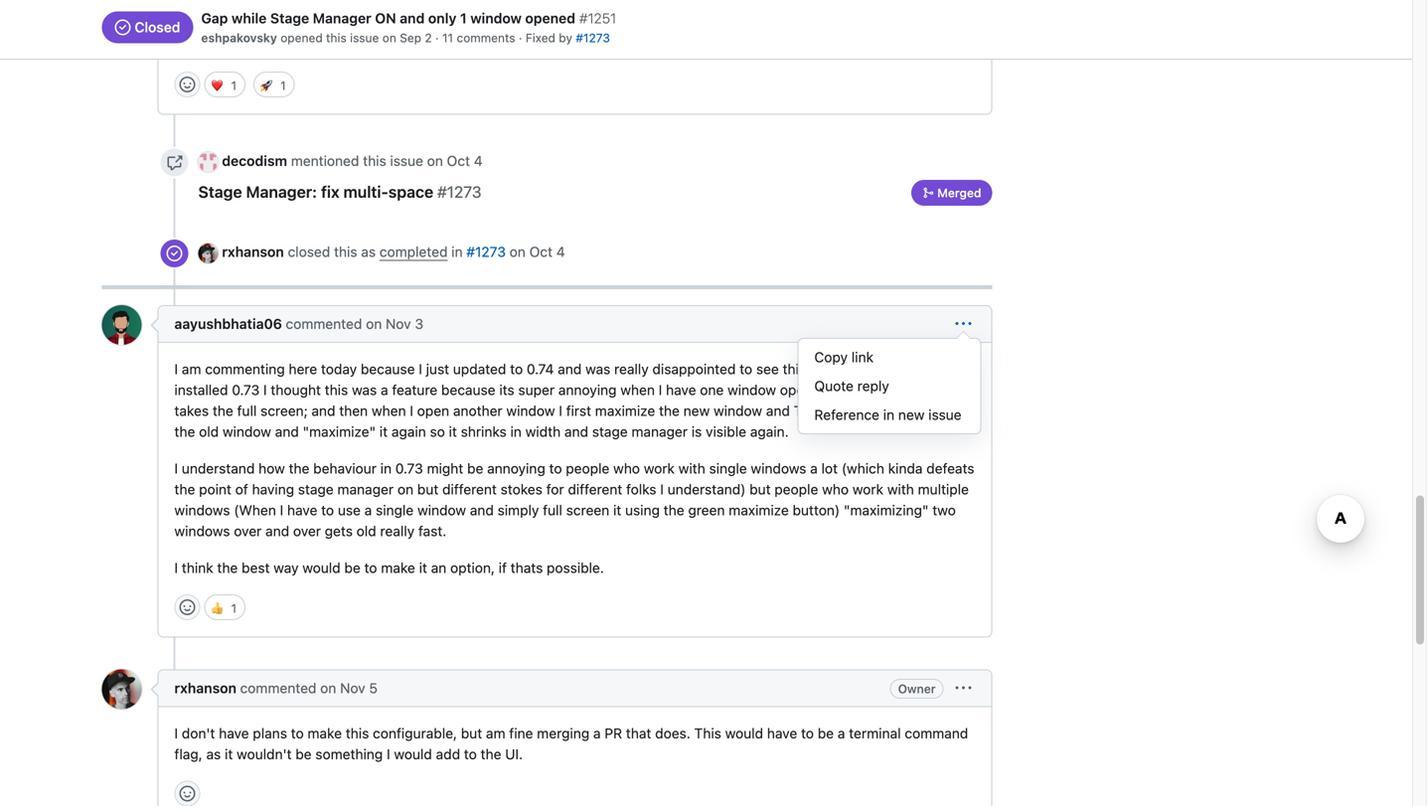Task type: vqa. For each thing, say whether or not it's contained in the screenshot.
folks
yes



Task type: locate. For each thing, give the bounding box(es) containing it.
add or remove reactions image
[[179, 76, 195, 92], [179, 600, 195, 615], [179, 786, 195, 802]]

1 horizontal spatial really
[[614, 361, 649, 377]]

1 horizontal spatial make
[[381, 560, 415, 576]]

nov for 3
[[386, 316, 411, 332]]

fix
[[321, 183, 340, 202]]

0 horizontal spatial as
[[206, 746, 221, 763]]

https://github.com/rxhanson/rectangle/actions/runs/6411928629
[[174, 37, 592, 53]]

today
[[321, 361, 357, 377]]

new down quote reply button
[[898, 407, 925, 423]]

it left an
[[419, 560, 427, 576]]

updated
[[453, 361, 506, 377]]

issue down the on
[[350, 31, 379, 45]]

maximize right green
[[729, 502, 789, 519]]

in inside "menu item"
[[883, 407, 895, 423]]

commented
[[286, 316, 362, 332], [240, 680, 317, 696]]

have down quote reply
[[835, 403, 865, 419]]

people up button)
[[775, 481, 818, 498]]

this up open,
[[783, 361, 806, 377]]

"maximize"
[[303, 424, 376, 440]]

stage right 'while'
[[270, 10, 309, 26]]

11
[[442, 31, 453, 45]]

a left the 'feature'
[[381, 382, 388, 398]]

opened up fixed
[[525, 10, 575, 26]]

i left the don't
[[174, 725, 178, 742]]

nov left 5 at the left bottom
[[340, 680, 365, 696]]

have down disappointed
[[666, 382, 696, 398]]

use
[[338, 502, 361, 519]]

nov for 5
[[340, 680, 365, 696]]

but
[[417, 481, 439, 498], [750, 481, 771, 498], [461, 725, 482, 742]]

rxhanson for rxhanson closed this as completed in #1273 on oct 4
[[222, 244, 284, 260]]

1 horizontal spatial but
[[461, 725, 482, 742]]

1 inside "🚀 1"
[[280, 78, 286, 92]]

4
[[474, 152, 483, 169], [556, 244, 565, 260]]

looks good from my testing, though, and it'll get rolled into the next release. if you want to test out his change, here's the unsigned build artifact: https://github.com/rxhanson/rectangle/actions/runs/6411928629
[[174, 0, 958, 53]]

0.73 inside i understand how the behaviour in 0.73 might be annoying to people who work with single windows a lot (which kinda defeats the point of having stage manager on but different stokes for different folks i understand) but people who work with multiple windows (when i have to use a single window and simply full screen it using the green maximize button) "maximizing" two windows over and over gets old really fast.
[[395, 460, 423, 477]]

but down the might
[[417, 481, 439, 498]]

if
[[480, 16, 489, 32]]

to up its
[[510, 361, 523, 377]]

1 horizontal spatial ·
[[519, 31, 522, 45]]

rxhanson for rxhanson commented on nov 5
[[174, 680, 237, 696]]

to left 'terminal'
[[801, 725, 814, 742]]

0 horizontal spatial single
[[376, 502, 414, 519]]

stage inside i understand how the behaviour in 0.73 might be annoying to people who work with single windows a lot (which kinda defeats the point of having stage manager on but different stokes for different folks i understand) but people who work with multiple windows (when i have to use a single window and simply full screen it using the green maximize button) "maximizing" two windows over and over gets old really fast.
[[298, 481, 334, 498]]

into
[[342, 16, 367, 32]]

aayushbhatia06 commented on nov 3
[[174, 316, 423, 332]]

1 horizontal spatial when
[[620, 382, 655, 398]]

1 add or remove reactions element from the top
[[174, 71, 200, 97]]

1 right ❤️
[[231, 78, 237, 92]]

#1273 link
[[576, 31, 610, 45], [467, 244, 510, 260]]

thats
[[511, 560, 543, 576]]

issue inside "menu item"
[[929, 407, 962, 423]]

1 for 🚀
[[280, 78, 286, 92]]

0 vertical spatial add or remove reactions element
[[174, 71, 200, 97]]

quote
[[815, 378, 854, 394]]

0 vertical spatial full
[[237, 403, 257, 419]]

0 horizontal spatial on oct 4 link
[[427, 152, 483, 169]]

rxhanson commented on nov 5
[[174, 680, 378, 696]]

to inside looks good from my testing, though, and it'll get rolled into the next release. if you want to test out his change, here's the unsigned build artifact: https://github.com/rxhanson/rectangle/actions/runs/6411928629
[[554, 16, 567, 32]]

· right 2
[[435, 31, 439, 45]]

1 horizontal spatial stage
[[270, 10, 309, 26]]

commented up today
[[286, 316, 362, 332]]

window up comments
[[470, 10, 522, 26]]

0 horizontal spatial annoying
[[487, 460, 545, 477]]

window inside gap while stage manager on and only 1 window opened #1251 eshpakovsky opened this issue on sep 2 · 11 comments · fixed by #1273
[[470, 10, 522, 26]]

1 vertical spatial because
[[441, 382, 496, 398]]

0 horizontal spatial different
[[442, 481, 497, 498]]

i down disappointed
[[659, 382, 662, 398]]

make
[[381, 560, 415, 576], [308, 725, 342, 742]]

0 vertical spatial work
[[644, 460, 675, 477]]

decodism link
[[222, 152, 287, 169]]

1 vertical spatial make
[[308, 725, 342, 742]]

2 · from the left
[[519, 31, 522, 45]]

1 vertical spatial single
[[376, 502, 414, 519]]

really
[[614, 361, 649, 377], [380, 523, 415, 539]]

0 horizontal spatial with
[[679, 460, 705, 477]]

show options image right the owner
[[956, 681, 972, 696]]

command
[[905, 725, 968, 742]]

how
[[259, 460, 285, 477]]

1 vertical spatial rxhanson link
[[174, 680, 237, 696]]

0 horizontal spatial old
[[199, 424, 219, 440]]

i left first
[[559, 403, 562, 419]]

who
[[613, 460, 640, 477], [822, 481, 849, 498]]

1 horizontal spatial 0.73
[[395, 460, 423, 477]]

eshpakovsky
[[201, 31, 277, 45]]

1 horizontal spatial nov
[[386, 316, 411, 332]]

0 horizontal spatial who
[[613, 460, 640, 477]]

0 vertical spatial oct
[[447, 152, 470, 169]]

rxhanson link left closed
[[222, 244, 284, 260]]

0 vertical spatial people
[[566, 460, 610, 477]]

0 vertical spatial single
[[709, 460, 747, 477]]

it inside i understand how the behaviour in 0.73 might be annoying to people who work with single windows a lot (which kinda defeats the point of having stage manager on but different stokes for different folks i understand) but people who work with multiple windows (when i have to use a single window and simply full screen it using the green maximize button) "maximizing" two windows over and over gets old really fast.
[[613, 502, 621, 519]]

1 right 🚀
[[280, 78, 286, 92]]

using
[[625, 502, 660, 519]]

test
[[571, 16, 595, 32]]

would down 'configurable,' at the left bottom of page
[[394, 746, 432, 763]]

it left wouldn't
[[225, 746, 233, 763]]

commented for aayushbhatia06
[[286, 316, 362, 332]]

screen;
[[260, 403, 308, 419]]

with
[[679, 460, 705, 477], [887, 481, 914, 498]]

but right understand)
[[750, 481, 771, 498]]

stage
[[270, 10, 309, 26], [198, 183, 242, 202]]

0 vertical spatial with
[[679, 460, 705, 477]]

would
[[302, 560, 341, 576], [725, 725, 763, 742], [394, 746, 432, 763]]

1 vertical spatial commented
[[240, 680, 317, 696]]

add or remove reactions element left 👍
[[174, 595, 200, 620]]

manager inside i am commenting here today because i just updated to 0.74 and was really disappointed to see this was reverted. when i installed 0.73 i thought this was a feature because its super annoying when i have one window open, i maximize it and it takes the full screen; and then when i open another window i first maximize the new window and then have to go back to the old window and "maximize" it again so it shrinks in width and stage manager is visible again.
[[632, 424, 688, 440]]

here's
[[701, 16, 741, 32]]

behaviour
[[313, 460, 377, 477]]

1 vertical spatial opened
[[280, 31, 323, 45]]

and inside looks good from my testing, though, and it'll get rolled into the next release. if you want to test out his change, here's the unsigned build artifact: https://github.com/rxhanson/rectangle/actions/runs/6411928629
[[228, 16, 251, 32]]

old down takes
[[199, 424, 219, 440]]

gap
[[201, 10, 228, 26]]

it'll
[[255, 16, 274, 32]]

1 vertical spatial @rxhanson image
[[102, 670, 142, 709]]

1 horizontal spatial annoying
[[558, 382, 617, 398]]

0 vertical spatial old
[[199, 424, 219, 440]]

but left fine
[[461, 725, 482, 742]]

work down (which
[[853, 481, 884, 498]]

something
[[315, 746, 383, 763]]

2 horizontal spatial would
[[725, 725, 763, 742]]

people up screen
[[566, 460, 610, 477]]

closed
[[288, 244, 330, 260]]

and up again.
[[766, 403, 790, 419]]

nov
[[386, 316, 411, 332], [340, 680, 365, 696]]

have right the don't
[[219, 725, 249, 742]]

2 vertical spatial #1273
[[467, 244, 506, 260]]

0 vertical spatial am
[[182, 361, 201, 377]]

3 add or remove reactions element from the top
[[174, 781, 200, 806]]

1 horizontal spatial stage
[[592, 424, 628, 440]]

was up 'then'
[[352, 382, 377, 398]]

0 vertical spatial #1273
[[576, 31, 610, 45]]

and down (when
[[265, 523, 289, 539]]

work up "folks"
[[644, 460, 675, 477]]

full left screen;
[[237, 403, 257, 419]]

0 vertical spatial @rxhanson image
[[198, 244, 218, 263]]

2 add or remove reactions image from the top
[[179, 600, 195, 615]]

"maximizing"
[[844, 502, 929, 519]]

0 vertical spatial 0.73
[[232, 382, 260, 398]]

i think the best way would be to make it an option, if thats possible.
[[174, 560, 604, 576]]

windows down "point"
[[174, 502, 230, 519]]

0 horizontal spatial issue
[[350, 31, 379, 45]]

two
[[933, 502, 956, 519]]

the down disappointed
[[659, 403, 680, 419]]

simply
[[498, 502, 539, 519]]

a left the lot
[[810, 460, 818, 477]]

and left it'll
[[228, 16, 251, 32]]

1 vertical spatial maximize
[[595, 403, 655, 419]]

manager:
[[246, 183, 317, 202]]

this inside the i don't have plans to make this configurable, but am fine merging a pr that does. this would have to be a terminal command flag, as it wouldn't be something i would add to the ui.
[[346, 725, 369, 742]]

his
[[624, 16, 642, 32]]

#1273 down #1251
[[576, 31, 610, 45]]

add or remove reactions element left ❤️
[[174, 71, 200, 97]]

0 horizontal spatial work
[[644, 460, 675, 477]]

might
[[427, 460, 463, 477]]

installed
[[174, 382, 228, 398]]

1 vertical spatial full
[[543, 502, 562, 519]]

1 horizontal spatial opened
[[525, 10, 575, 26]]

0 vertical spatial would
[[302, 560, 341, 576]]

copy link
[[815, 349, 874, 366]]

full down for
[[543, 502, 562, 519]]

0.74
[[527, 361, 554, 377]]

1 for 👍
[[231, 602, 237, 615]]

windows up think
[[174, 523, 230, 539]]

i left just
[[419, 361, 422, 377]]

it
[[891, 382, 899, 398], [931, 382, 939, 398], [380, 424, 388, 440], [449, 424, 457, 440], [613, 502, 621, 519], [419, 560, 427, 576], [225, 746, 233, 763]]

it up go
[[891, 382, 899, 398]]

issue up space
[[390, 152, 423, 169]]

1 horizontal spatial different
[[568, 481, 622, 498]]

0 horizontal spatial over
[[234, 523, 262, 539]]

this
[[326, 31, 347, 45], [363, 152, 386, 169], [334, 244, 357, 260], [783, 361, 806, 377], [325, 382, 348, 398], [346, 725, 369, 742]]

as right flag,
[[206, 746, 221, 763]]

2 vertical spatial add or remove reactions image
[[179, 786, 195, 802]]

@rxhanson image
[[198, 244, 218, 263], [102, 670, 142, 709]]

0 horizontal spatial but
[[417, 481, 439, 498]]

1 different from the left
[[442, 481, 497, 498]]

window down super
[[506, 403, 555, 419]]

1 horizontal spatial old
[[357, 523, 376, 539]]

with down kinda
[[887, 481, 914, 498]]

1 vertical spatial really
[[380, 523, 415, 539]]

1 vertical spatial 0.73
[[395, 460, 423, 477]]

1 vertical spatial manager
[[337, 481, 394, 498]]

to left use
[[321, 502, 334, 519]]

aayushbhatia06
[[174, 316, 282, 332]]

show options image
[[956, 316, 972, 332], [956, 681, 972, 696]]

1 vertical spatial #1273
[[437, 183, 482, 202]]

2 vertical spatial maximize
[[729, 502, 789, 519]]

people
[[566, 460, 610, 477], [775, 481, 818, 498]]

1 horizontal spatial full
[[543, 502, 562, 519]]

new inside i am commenting here today because i just updated to 0.74 and was really disappointed to see this was reverted. when i installed 0.73 i thought this was a feature because its super annoying when i have one window open, i maximize it and it takes the full screen; and then when i open another window i first maximize the new window and then have to go back to the old window and "maximize" it again so it shrinks in width and stage manager is visible again.
[[684, 403, 710, 419]]

it inside the i don't have plans to make this configurable, but am fine merging a pr that does. this would have to be a terminal command flag, as it wouldn't be something i would add to the ui.
[[225, 746, 233, 763]]

but inside the i don't have plans to make this configurable, but am fine merging a pr that does. this would have to be a terminal command flag, as it wouldn't be something i would add to the ui.
[[461, 725, 482, 742]]

2 different from the left
[[568, 481, 622, 498]]

fine
[[509, 725, 533, 742]]

0 vertical spatial make
[[381, 560, 415, 576]]

0 vertical spatial manager
[[632, 424, 688, 440]]

on
[[375, 10, 396, 26]]

issue closed image
[[115, 19, 131, 35]]

3 add or remove reactions image from the top
[[179, 786, 195, 802]]

really inside i am commenting here today because i just updated to 0.74 and was really disappointed to see this was reverted. when i installed 0.73 i thought this was a feature because its super annoying when i have one window open, i maximize it and it takes the full screen; and then when i open another window i first maximize the new window and then have to go back to the old window and "maximize" it again so it shrinks in width and stage manager is visible again.
[[614, 361, 649, 377]]

in right 'completed' link
[[451, 244, 463, 260]]

1 vertical spatial add or remove reactions image
[[179, 600, 195, 615]]

1 horizontal spatial 4
[[556, 244, 565, 260]]

annoying inside i am commenting here today because i just updated to 0.74 and was really disappointed to see this was reverted. when i installed 0.73 i thought this was a feature because its super annoying when i have one window open, i maximize it and it takes the full screen; and then when i open another window i first maximize the new window and then have to go back to the old window and "maximize" it again so it shrinks in width and stage manager is visible again.
[[558, 382, 617, 398]]

1 inside 👍 1
[[231, 602, 237, 615]]

0.73 down commenting at the top left
[[232, 382, 260, 398]]

1 horizontal spatial oct
[[529, 244, 553, 260]]

git merge image
[[922, 186, 934, 200]]

1 vertical spatial windows
[[174, 502, 230, 519]]

·
[[435, 31, 439, 45], [519, 31, 522, 45]]

old inside i am commenting here today because i just updated to 0.74 and was really disappointed to see this was reverted. when i installed 0.73 i thought this was a feature because its super annoying when i have one window open, i maximize it and it takes the full screen; and then when i open another window i first maximize the new window and then have to go back to the old window and "maximize" it again so it shrinks in width and stage manager is visible again.
[[199, 424, 219, 440]]

wouldn't
[[237, 746, 292, 763]]

nov left 3
[[386, 316, 411, 332]]

2 show options image from the top
[[956, 681, 972, 696]]

gets
[[325, 523, 353, 539]]

0 horizontal spatial #1273 link
[[467, 244, 510, 260]]

completed link
[[380, 244, 448, 260]]

annoying up first
[[558, 382, 617, 398]]

2 horizontal spatial issue
[[929, 407, 962, 423]]

1 vertical spatial as
[[206, 746, 221, 763]]

merged
[[934, 186, 982, 200]]

1 horizontal spatial maximize
[[729, 502, 789, 519]]

annoying inside i understand how the behaviour in 0.73 might be annoying to people who work with single windows a lot (which kinda defeats the point of having stage manager on but different stokes for different folks i understand) but people who work with multiple windows (when i have to use a single window and simply full screen it using the green maximize button) "maximizing" two windows over and over gets old really fast.
[[487, 460, 545, 477]]

maximize down reverted.
[[827, 382, 887, 398]]

1 vertical spatial people
[[775, 481, 818, 498]]

issue inside gap while stage manager on and only 1 window opened #1251 eshpakovsky opened this issue on sep 2 · 11 comments · fixed by #1273
[[350, 31, 379, 45]]

to left an
[[364, 560, 377, 576]]

@aayushbhatia06 image
[[102, 305, 142, 345]]

i left understand
[[174, 460, 178, 477]]

one
[[700, 382, 724, 398]]

new up is
[[684, 403, 710, 419]]

0 horizontal spatial would
[[302, 560, 341, 576]]

over down (when
[[234, 523, 262, 539]]

issue
[[350, 31, 379, 45], [390, 152, 423, 169], [929, 407, 962, 423]]

cross reference image
[[166, 154, 182, 170]]

in left width
[[510, 424, 522, 440]]

#1251
[[579, 10, 616, 26]]

0 vertical spatial commented
[[286, 316, 362, 332]]

feature
[[392, 382, 438, 398]]

0 horizontal spatial nov
[[340, 680, 365, 696]]

1 horizontal spatial manager
[[632, 424, 688, 440]]

issue right go
[[929, 407, 962, 423]]

windows down again.
[[751, 460, 807, 477]]

menu
[[798, 338, 982, 435]]

0 horizontal spatial 0.73
[[232, 382, 260, 398]]

to left test
[[554, 16, 567, 32]]

manager
[[632, 424, 688, 440], [337, 481, 394, 498]]

maximize right first
[[595, 403, 655, 419]]

#1273 link right completed
[[467, 244, 510, 260]]

for
[[546, 481, 564, 498]]

#1273 right space
[[437, 183, 482, 202]]

0 horizontal spatial @rxhanson image
[[102, 670, 142, 709]]

i left think
[[174, 560, 178, 576]]

would right way
[[302, 560, 341, 576]]

1 vertical spatial #1273 link
[[467, 244, 510, 260]]

issue closed image
[[166, 246, 182, 262]]

the left ui.
[[481, 746, 501, 763]]

as inside the i don't have plans to make this configurable, but am fine merging a pr that does. this would have to be a terminal command flag, as it wouldn't be something i would add to the ui.
[[206, 746, 221, 763]]

1 horizontal spatial who
[[822, 481, 849, 498]]

1 vertical spatial who
[[822, 481, 849, 498]]

0 vertical spatial 4
[[474, 152, 483, 169]]

single up understand)
[[709, 460, 747, 477]]

the left best
[[217, 560, 238, 576]]

1 horizontal spatial over
[[293, 523, 321, 539]]

in right behaviour
[[380, 460, 392, 477]]

old down use
[[357, 523, 376, 539]]

show options image up copy link menu item
[[956, 316, 972, 332]]

👍 1
[[211, 601, 237, 617]]

0 horizontal spatial full
[[237, 403, 257, 419]]

0 horizontal spatial am
[[182, 361, 201, 377]]

on inside i understand how the behaviour in 0.73 might be annoying to people who work with single windows a lot (which kinda defeats the point of having stage manager on but different stokes for different folks i understand) but people who work with multiple windows (when i have to use a single window and simply full screen it using the green maximize button) "maximizing" two windows over and over gets old really fast.
[[397, 481, 414, 498]]

in down quote reply button
[[883, 407, 895, 423]]

single right use
[[376, 502, 414, 519]]

windows
[[751, 460, 807, 477], [174, 502, 230, 519], [174, 523, 230, 539]]

then
[[339, 403, 368, 419]]

1 horizontal spatial issue
[[390, 152, 423, 169]]

1 inside ❤️ 1
[[231, 78, 237, 92]]

make up something at bottom left
[[308, 725, 342, 742]]

1 add or remove reactions image from the top
[[179, 76, 195, 92]]

❤️
[[211, 78, 223, 94]]

2 horizontal spatial maximize
[[827, 382, 887, 398]]

1 vertical spatial when
[[372, 403, 406, 419]]

0 horizontal spatial 4
[[474, 152, 483, 169]]

0 vertical spatial stage
[[270, 10, 309, 26]]

closed
[[135, 19, 180, 35]]

stage inside gap while stage manager on and only 1 window opened #1251 eshpakovsky opened this issue on sep 2 · 11 comments · fixed by #1273
[[270, 10, 309, 26]]

am
[[182, 361, 201, 377], [486, 725, 506, 742]]

add or remove reactions element
[[174, 71, 200, 97], [174, 595, 200, 620], [174, 781, 200, 806]]

i
[[174, 361, 178, 377], [419, 361, 422, 377], [941, 361, 945, 377], [263, 382, 267, 398], [659, 382, 662, 398], [820, 382, 824, 398], [410, 403, 413, 419], [559, 403, 562, 419], [174, 460, 178, 477], [660, 481, 664, 498], [280, 502, 283, 519], [174, 560, 178, 576], [174, 725, 178, 742], [387, 746, 390, 763]]

1 horizontal spatial new
[[898, 407, 925, 423]]

it up back
[[931, 382, 939, 398]]

1 vertical spatial stage
[[298, 481, 334, 498]]

menu containing copy link
[[798, 338, 982, 435]]

issue for decodism
[[390, 152, 423, 169]]

🚀 1
[[260, 78, 286, 94]]



Task type: describe. For each thing, give the bounding box(es) containing it.
be left 'terminal'
[[818, 725, 834, 742]]

i up the then
[[820, 382, 824, 398]]

1 horizontal spatial #1273 link
[[576, 31, 610, 45]]

be inside i understand how the behaviour in 0.73 might be annoying to people who work with single windows a lot (which kinda defeats the point of having stage manager on but different stokes for different folks i understand) but people who work with multiple windows (when i have to use a single window and simply full screen it using the green maximize button) "maximizing" two windows over and over gets old really fast.
[[467, 460, 483, 477]]

you
[[492, 16, 516, 32]]

0 vertical spatial when
[[620, 382, 655, 398]]

mentioned
[[291, 152, 359, 169]]

visible
[[706, 424, 746, 440]]

of
[[235, 481, 248, 498]]

back
[[906, 403, 936, 419]]

2 horizontal spatial was
[[810, 361, 835, 377]]

2
[[425, 31, 432, 45]]

it left again
[[380, 424, 388, 440]]

commenting
[[205, 361, 285, 377]]

reference in new issue menu item
[[799, 401, 981, 430]]

when
[[900, 361, 937, 377]]

next
[[395, 16, 422, 32]]

reverted.
[[839, 361, 897, 377]]

stage manager: fix multi-space #1273
[[198, 183, 482, 202]]

a right use
[[365, 502, 372, 519]]

1 horizontal spatial work
[[853, 481, 884, 498]]

am inside the i don't have plans to make this configurable, but am fine merging a pr that does. this would have to be a terminal command flag, as it wouldn't be something i would add to the ui.
[[486, 725, 506, 742]]

understand
[[182, 460, 255, 477]]

width
[[525, 424, 561, 440]]

and down first
[[565, 424, 588, 440]]

i understand how the behaviour in 0.73 might be annoying to people who work with single windows a lot (which kinda defeats the point of having stage manager on but different stokes for different folks i understand) but people who work with multiple windows (when i have to use a single window and simply full screen it using the green maximize button) "maximizing" two windows over and over gets old really fast.
[[174, 460, 975, 539]]

and up "maximize"
[[312, 403, 335, 419]]

and down the when
[[903, 382, 927, 398]]

maximize inside i understand how the behaviour in 0.73 might be annoying to people who work with single windows a lot (which kinda defeats the point of having stage manager on but different stokes for different folks i understand) but people who work with multiple windows (when i have to use a single window and simply full screen it using the green maximize button) "maximizing" two windows over and over gets old really fast.
[[729, 502, 789, 519]]

2 vertical spatial would
[[394, 746, 432, 763]]

issue for reference
[[929, 407, 962, 423]]

kinda
[[888, 460, 923, 477]]

another
[[453, 403, 503, 419]]

to right back
[[940, 403, 953, 419]]

this up 'multi-'
[[363, 152, 386, 169]]

and down screen;
[[275, 424, 299, 440]]

manager
[[313, 10, 372, 26]]

to right add
[[464, 746, 477, 763]]

🚀
[[260, 78, 272, 94]]

window down screen;
[[223, 424, 271, 440]]

this down today
[[325, 382, 348, 398]]

open
[[417, 403, 449, 419]]

gap while stage manager on and only 1 window opened #1251 eshpakovsky opened this issue on sep 2 · 11 comments · fixed by #1273
[[201, 10, 616, 45]]

my
[[887, 0, 906, 11]]

on inside gap while stage manager on and only 1 window opened #1251 eshpakovsky opened this issue on sep 2 · 11 comments · fixed by #1273
[[382, 31, 396, 45]]

1 over from the left
[[234, 523, 262, 539]]

0 horizontal spatial was
[[352, 382, 377, 398]]

1 horizontal spatial people
[[775, 481, 818, 498]]

quote reply
[[815, 378, 889, 394]]

so
[[430, 424, 445, 440]]

the right "using"
[[664, 502, 684, 519]]

shrinks
[[461, 424, 507, 440]]

0 vertical spatial rxhanson link
[[222, 244, 284, 260]]

the left "point"
[[174, 481, 195, 498]]

see
[[756, 361, 779, 377]]

decodism mentioned this issue on oct 4
[[222, 152, 483, 169]]

be right wouldn't
[[295, 746, 312, 763]]

2 vertical spatial windows
[[174, 523, 230, 539]]

think
[[182, 560, 213, 576]]

0 vertical spatial opened
[[525, 10, 575, 26]]

a left 'terminal'
[[838, 725, 845, 742]]

it right so
[[449, 424, 457, 440]]

again
[[392, 424, 426, 440]]

does.
[[655, 725, 691, 742]]

the right here's
[[744, 16, 765, 32]]

commented for rxhanson
[[240, 680, 317, 696]]

and inside gap while stage manager on and only 1 window opened #1251 eshpakovsky opened this issue on sep 2 · 11 comments · fixed by #1273
[[400, 10, 425, 26]]

though,
[[174, 16, 224, 32]]

1 horizontal spatial as
[[361, 244, 376, 260]]

configurable,
[[373, 725, 457, 742]]

1 for ❤️
[[231, 78, 237, 92]]

and right 0.74
[[558, 361, 582, 377]]

0 vertical spatial windows
[[751, 460, 807, 477]]

to right plans
[[291, 725, 304, 742]]

0 horizontal spatial oct
[[447, 152, 470, 169]]

1 vertical spatial on oct 4 link
[[510, 244, 565, 260]]

1 · from the left
[[435, 31, 439, 45]]

@decodism image
[[198, 152, 218, 172]]

1 show options image from the top
[[956, 316, 972, 332]]

am inside i am commenting here today because i just updated to 0.74 and was really disappointed to see this was reverted. when i installed 0.73 i thought this was a feature because its super annoying when i have one window open, i maximize it and it takes the full screen; and then when i open another window i first maximize the new window and then have to go back to the old window and "maximize" it again so it shrinks in width and stage manager is visible again.
[[182, 361, 201, 377]]

build
[[832, 16, 863, 32]]

a inside i am commenting here today because i just updated to 0.74 and was really disappointed to see this was reverted. when i installed 0.73 i thought this was a feature because its super annoying when i have one window open, i maximize it and it takes the full screen; and then when i open another window i first maximize the new window and then have to go back to the old window and "maximize" it again so it shrinks in width and stage manager is visible again.
[[381, 382, 388, 398]]

2 over from the left
[[293, 523, 321, 539]]

point
[[199, 481, 232, 498]]

don't
[[182, 725, 215, 742]]

0 horizontal spatial opened
[[280, 31, 323, 45]]

1 horizontal spatial single
[[709, 460, 747, 477]]

copy link menu item
[[799, 343, 981, 372]]

get
[[278, 16, 299, 32]]

multiple
[[918, 481, 969, 498]]

to left the see
[[740, 361, 753, 377]]

way
[[274, 560, 299, 576]]

this inside gap while stage manager on and only 1 window opened #1251 eshpakovsky opened this issue on sep 2 · 11 comments · fixed by #1273
[[326, 31, 347, 45]]

old inside i understand how the behaviour in 0.73 might be annoying to people who work with single windows a lot (which kinda defeats the point of having stage manager on but different stokes for different folks i understand) but people who work with multiple windows (when i have to use a single window and simply full screen it using the green maximize button) "maximizing" two windows over and over gets old really fast.
[[357, 523, 376, 539]]

1 vertical spatial stage
[[198, 183, 242, 202]]

open,
[[780, 382, 816, 398]]

by
[[559, 31, 572, 45]]

the down the installed
[[213, 403, 233, 419]]

1 horizontal spatial was
[[585, 361, 611, 377]]

full inside i am commenting here today because i just updated to 0.74 and was really disappointed to see this was reverted. when i installed 0.73 i thought this was a feature because its super annoying when i have one window open, i maximize it and it takes the full screen; and then when i open another window i first maximize the new window and then have to go back to the old window and "maximize" it again so it shrinks in width and stage manager is visible again.
[[237, 403, 257, 419]]

this right closed
[[334, 244, 357, 260]]

eshpakovsky link
[[201, 31, 277, 45]]

1 vertical spatial with
[[887, 481, 914, 498]]

the inside the i don't have plans to make this configurable, but am fine merging a pr that does. this would have to be a terminal command flag, as it wouldn't be something i would add to the ui.
[[481, 746, 501, 763]]

option,
[[450, 560, 495, 576]]

from
[[853, 0, 883, 11]]

0 horizontal spatial when
[[372, 403, 406, 419]]

2 add or remove reactions element from the top
[[174, 595, 200, 620]]

window up 'visible'
[[714, 403, 762, 419]]

to up for
[[549, 460, 562, 477]]

decodism
[[222, 152, 287, 169]]

the down takes
[[174, 424, 195, 440]]

i down 'configurable,' at the left bottom of page
[[387, 746, 390, 763]]

1 vertical spatial would
[[725, 725, 763, 742]]

flag,
[[174, 746, 203, 763]]

artifact:
[[867, 16, 917, 32]]

new inside "menu item"
[[898, 407, 925, 423]]

#1273 inside gap while stage manager on and only 1 window opened #1251 eshpakovsky opened this issue on sep 2 · 11 comments · fixed by #1273
[[576, 31, 610, 45]]

stage inside i am commenting here today because i just updated to 0.74 and was really disappointed to see this was reverted. when i installed 0.73 i thought this was a feature because its super annoying when i have one window open, i maximize it and it takes the full screen; and then when i open another window i first maximize the new window and then have to go back to the old window and "maximize" it again so it shrinks in width and stage manager is visible again.
[[592, 424, 628, 440]]

i up the installed
[[174, 361, 178, 377]]

have right this
[[767, 725, 797, 742]]

multi-
[[343, 183, 388, 202]]

on nov 5 link
[[320, 680, 378, 696]]

disappointed
[[653, 361, 736, 377]]

link
[[852, 349, 874, 366]]

is
[[692, 424, 702, 440]]

really inside i understand how the behaviour in 0.73 might be annoying to people who work with single windows a lot (which kinda defeats the point of having stage manager on but different stokes for different folks i understand) but people who work with multiple windows (when i have to use a single window and simply full screen it using the green maximize button) "maximizing" two windows over and over gets old really fast.
[[380, 523, 415, 539]]

aayushbhatia06 link
[[174, 316, 282, 332]]

window down the see
[[728, 382, 776, 398]]

having
[[252, 481, 294, 498]]

0 horizontal spatial because
[[361, 361, 415, 377]]

the up the https://github.com/rxhanson/rectangle/actions/runs/6411928629 link
[[370, 16, 391, 32]]

5
[[369, 680, 378, 696]]

just
[[426, 361, 449, 377]]

a left pr
[[593, 725, 601, 742]]

button)
[[793, 502, 840, 519]]

the right how
[[289, 460, 310, 477]]

completed
[[380, 244, 448, 260]]

make inside the i don't have plans to make this configurable, but am fine merging a pr that does. this would have to be a terminal command flag, as it wouldn't be something i would add to the ui.
[[308, 725, 342, 742]]

1 inside gap while stage manager on and only 1 window opened #1251 eshpakovsky opened this issue on sep 2 · 11 comments · fixed by #1273
[[460, 10, 467, 26]]

quote reply button
[[799, 372, 981, 401]]

2 horizontal spatial but
[[750, 481, 771, 498]]

be down the gets
[[344, 560, 361, 576]]

an
[[431, 560, 447, 576]]

i right the when
[[941, 361, 945, 377]]

in inside i am commenting here today because i just updated to 0.74 and was really disappointed to see this was reverted. when i installed 0.73 i thought this was a feature because its super annoying when i have one window open, i maximize it and it takes the full screen; and then when i open another window i first maximize the new window and then have to go back to the old window and "maximize" it again so it shrinks in width and stage manager is visible again.
[[510, 424, 522, 440]]

https://github.com/rxhanson/rectangle/actions/runs/6411928629 link
[[174, 37, 592, 53]]

and left simply
[[470, 502, 494, 519]]

release.
[[426, 16, 476, 32]]

0 vertical spatial who
[[613, 460, 640, 477]]

best
[[242, 560, 270, 576]]

takes
[[174, 403, 209, 419]]

0 horizontal spatial maximize
[[595, 403, 655, 419]]

possible.
[[547, 560, 604, 576]]

(which
[[842, 460, 884, 477]]

i up again
[[410, 403, 413, 419]]

ui.
[[505, 746, 523, 763]]

3
[[415, 316, 423, 332]]

0 horizontal spatial people
[[566, 460, 610, 477]]

this
[[694, 725, 721, 742]]

i down the having at the bottom left of page
[[280, 502, 283, 519]]

to left go
[[869, 403, 882, 419]]

full inside i understand how the behaviour in 0.73 might be annoying to people who work with single windows a lot (which kinda defeats the point of having stage manager on but different stokes for different folks i understand) but people who work with multiple windows (when i have to use a single window and simply full screen it using the green maximize button) "maximizing" two windows over and over gets old really fast.
[[543, 502, 562, 519]]

1 vertical spatial 4
[[556, 244, 565, 260]]

if
[[499, 560, 507, 576]]

reference in new issue
[[815, 407, 962, 423]]

want
[[519, 16, 550, 32]]

0.73 inside i am commenting here today because i just updated to 0.74 and was really disappointed to see this was reverted. when i installed 0.73 i thought this was a feature because its super annoying when i have one window open, i maximize it and it takes the full screen; and then when i open another window i first maximize the new window and then have to go back to the old window and "maximize" it again so it shrinks in width and stage manager is visible again.
[[232, 382, 260, 398]]

testing,
[[910, 0, 958, 11]]

copy
[[815, 349, 848, 366]]

green
[[688, 502, 725, 519]]

change,
[[646, 16, 697, 32]]

looks
[[779, 0, 813, 11]]

manager inside i understand how the behaviour in 0.73 might be annoying to people who work with single windows a lot (which kinda defeats the point of having stage manager on but different stokes for different folks i understand) but people who work with multiple windows (when i have to use a single window and simply full screen it using the green maximize button) "maximizing" two windows over and over gets old really fast.
[[337, 481, 394, 498]]

lot
[[822, 460, 838, 477]]

terminal
[[849, 725, 901, 742]]

window inside i understand how the behaviour in 0.73 might be annoying to people who work with single windows a lot (which kinda defeats the point of having stage manager on but different stokes for different folks i understand) but people who work with multiple windows (when i have to use a single window and simply full screen it using the green maximize button) "maximizing" two windows over and over gets old really fast.
[[417, 502, 466, 519]]

1 horizontal spatial @rxhanson image
[[198, 244, 218, 263]]

out
[[599, 16, 620, 32]]

in inside i understand how the behaviour in 0.73 might be annoying to people who work with single windows a lot (which kinda defeats the point of having stage manager on but different stokes for different folks i understand) but people who work with multiple windows (when i have to use a single window and simply full screen it using the green maximize button) "maximizing" two windows over and over gets old really fast.
[[380, 460, 392, 477]]

i up screen;
[[263, 382, 267, 398]]

have inside i understand how the behaviour in 0.73 might be annoying to people who work with single windows a lot (which kinda defeats the point of having stage manager on but different stokes for different folks i understand) but people who work with multiple windows (when i have to use a single window and simply full screen it using the green maximize button) "maximizing" two windows over and over gets old really fast.
[[287, 502, 317, 519]]

rolled
[[303, 16, 339, 32]]

sep
[[400, 31, 421, 45]]

i right "folks"
[[660, 481, 664, 498]]



